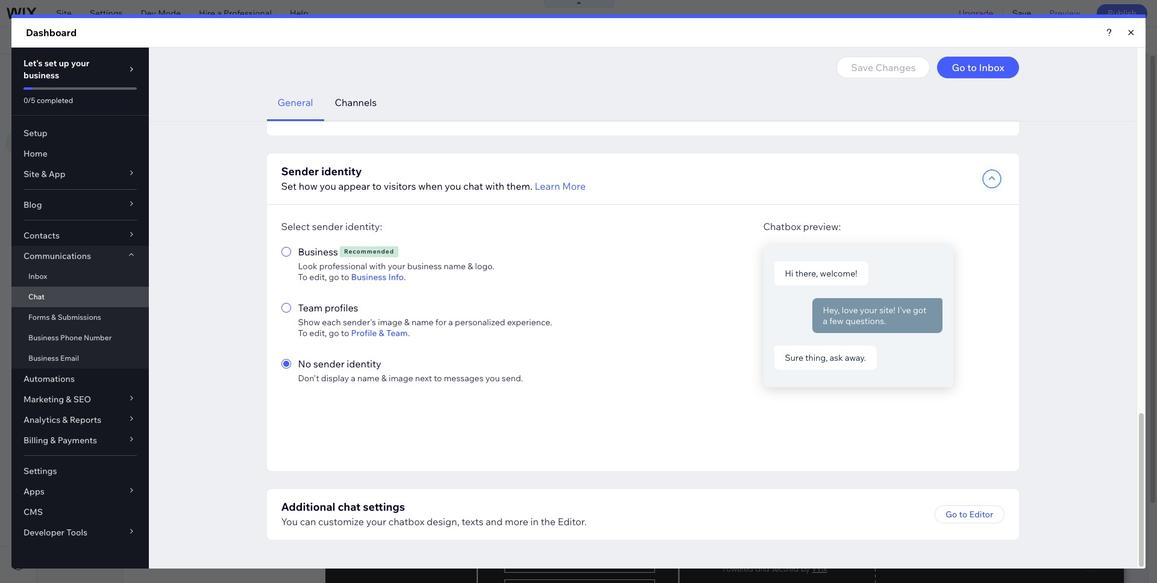 Task type: describe. For each thing, give the bounding box(es) containing it.
blog pages
[[138, 97, 182, 108]]

professional
[[224, 8, 272, 19]]

https://www.wix.com/mysite
[[207, 35, 318, 46]]

help
[[290, 8, 309, 19]]

search
[[1119, 35, 1147, 46]]

save button
[[1004, 0, 1041, 27]]

mode
[[158, 8, 181, 19]]

pages for site
[[72, 66, 100, 78]]

site for site pages and menu
[[51, 66, 70, 78]]

and
[[102, 66, 120, 78]]

site pages and menu
[[51, 66, 148, 78]]

blog
[[46, 35, 69, 46]]

site for site menu
[[51, 98, 67, 109]]

upgrade
[[959, 8, 994, 19]]

a
[[217, 8, 222, 19]]

publish
[[1108, 8, 1137, 19]]

site menu
[[51, 98, 91, 109]]

pages for blog
[[158, 97, 182, 108]]

connect
[[323, 35, 357, 46]]



Task type: locate. For each thing, give the bounding box(es) containing it.
2 vertical spatial site
[[51, 98, 67, 109]]

0 horizontal spatial menu
[[69, 98, 91, 109]]

site for site
[[56, 8, 72, 19]]

site
[[56, 8, 72, 19], [51, 66, 70, 78], [51, 98, 67, 109]]

1 vertical spatial pages
[[158, 97, 182, 108]]

dev
[[141, 8, 156, 19]]

search button
[[1094, 27, 1158, 54]]

dev mode
[[141, 8, 181, 19]]

tools button
[[1037, 27, 1094, 54]]

pages left and
[[72, 66, 100, 78]]

1 horizontal spatial pages
[[158, 97, 182, 108]]

0 vertical spatial site
[[56, 8, 72, 19]]

0 vertical spatial menu
[[122, 66, 148, 78]]

0 vertical spatial pages
[[72, 66, 100, 78]]

1 horizontal spatial menu
[[122, 66, 148, 78]]

preview
[[1050, 8, 1081, 19]]

100%
[[1006, 35, 1028, 46]]

save
[[1013, 8, 1032, 19]]

domain
[[378, 35, 409, 46]]

pages right blog
[[158, 97, 182, 108]]

your
[[359, 35, 376, 46]]

blog
[[138, 97, 156, 108]]

menu down site pages and menu
[[69, 98, 91, 109]]

pages
[[72, 66, 100, 78], [158, 97, 182, 108]]

tools
[[1062, 35, 1083, 46]]

1 vertical spatial menu
[[69, 98, 91, 109]]

site up blog
[[56, 8, 72, 19]]

1 vertical spatial site
[[51, 66, 70, 78]]

publish button
[[1097, 4, 1148, 22]]

preview button
[[1041, 0, 1090, 27]]

hire a professional
[[199, 8, 272, 19]]

100% button
[[987, 27, 1036, 54]]

hire
[[199, 8, 215, 19]]

menu right and
[[122, 66, 148, 78]]

0 horizontal spatial pages
[[72, 66, 100, 78]]

site down site pages and menu
[[51, 98, 67, 109]]

site down blog
[[51, 66, 70, 78]]

menu
[[122, 66, 148, 78], [69, 98, 91, 109]]

https://www.wix.com/mysite connect your domain
[[207, 35, 409, 46]]

settings
[[90, 8, 123, 19]]



Task type: vqa. For each thing, say whether or not it's contained in the screenshot.
Map at top
no



